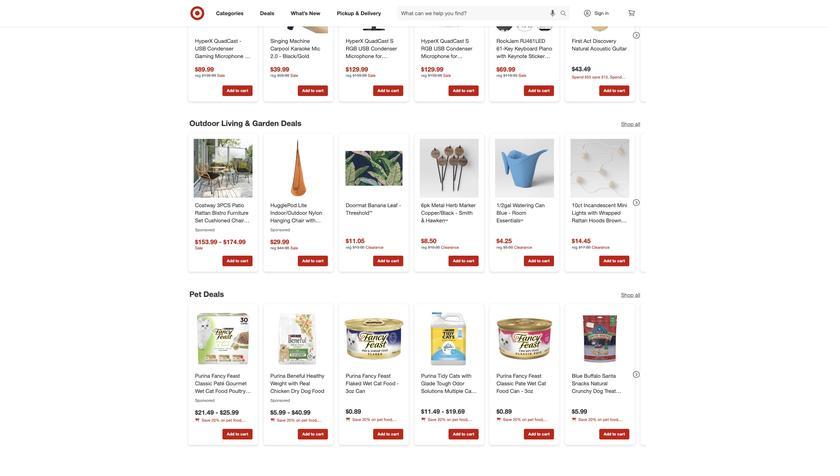 Task type: locate. For each thing, give the bounding box(es) containing it.
0 horizontal spatial cats
[[449, 373, 460, 380]]

add to cart button for hyperx quadcast - usb condenser gaming microphone for pc
[[222, 85, 252, 96]]

2 chair from the left
[[292, 217, 304, 224]]

0 horizontal spatial $159.99
[[353, 73, 367, 78]]

1 vertical spatial blue
[[572, 373, 582, 380]]

0 horizontal spatial 3oz
[[224, 404, 232, 410]]

cart for hugglepod lite indoor/outdoor nylon hanging chair with inflatable cushion
[[316, 259, 323, 264]]

0 horizontal spatial save
[[581, 80, 590, 85]]

add to cart button for costway 3pcs patio rattan bistro furniture set cushioned chair table
[[222, 256, 252, 267]]

rgb inside hyperx quadcast s rgb usb condenser microphone for pc/playstation 4 $129.99 reg $159.99 sale
[[346, 45, 357, 52]]

rgb for -
[[421, 45, 432, 52]]

3 condenser from the left
[[446, 45, 472, 52]]

2 pc/playstation from the left
[[421, 60, 457, 67]]

first act discovery natural acoustic guitar link
[[572, 37, 628, 52]]

s inside hyperx quadcast s rgb usb condenser microphone for pc/playstation 4 - white
[[465, 38, 469, 44]]

fancy inside purina fancy feast classic paté gourmet wet cat food poultry chicken, turkey & beef collection - 3oz
[[211, 373, 226, 380]]

- inside purina fancy feast classic pate wet cat food can - 3oz
[[521, 388, 523, 395]]

cart
[[240, 88, 248, 93], [316, 88, 323, 93], [391, 88, 399, 93], [466, 88, 474, 93], [542, 88, 549, 93], [617, 88, 625, 93], [240, 259, 248, 264], [316, 259, 323, 264], [391, 259, 399, 264], [466, 259, 474, 264], [542, 259, 549, 264], [617, 259, 625, 264], [240, 432, 248, 437], [316, 432, 323, 437], [391, 432, 399, 437], [466, 432, 474, 437], [542, 432, 549, 437], [617, 432, 625, 437]]

1 horizontal spatial $0.89
[[496, 409, 512, 416]]

with up odor
[[461, 373, 471, 380]]

with down 61-
[[496, 53, 506, 59]]

hyperx down pickup & delivery
[[346, 38, 363, 44]]

1 fancy from the left
[[211, 373, 226, 380]]

2 horizontal spatial for
[[451, 53, 457, 59]]

hyperx quadcast s rgb usb condenser microphone for pc/playstation 4 image
[[344, 0, 403, 33], [344, 0, 403, 33]]

& down treat
[[613, 396, 617, 403]]

add to cart for doormat banana leaf - threshold™
[[377, 259, 399, 264]]

sponsored down set
[[195, 228, 214, 233]]

4 purina from the left
[[421, 373, 436, 380]]

on inside $43.49 spend $50 save $10, spend $100 save $25 on select toys
[[598, 80, 603, 85]]

1 horizontal spatial $129.99
[[421, 65, 443, 73]]

1 shop all link from the top
[[621, 121, 640, 128]]

pc
[[195, 60, 202, 67]]

costway 3pcs patio rattan bistro furniture set cushioned chair table image
[[194, 139, 252, 198], [194, 139, 252, 198]]

0 vertical spatial blue
[[496, 210, 507, 217]]

turkey
[[217, 396, 232, 403]]

$5.99 down chicken
[[270, 409, 286, 417]]

reg inside hyperx quadcast - usb condenser gaming microphone for pc $89.99 reg $139.99 sale
[[195, 73, 201, 78]]

$5.99 down biscuits
[[572, 409, 587, 416]]

20% for biscuits
[[588, 418, 596, 423]]

rgb for $129.99
[[346, 45, 357, 52]]

hyperx quadcast s rgb usb condenser microphone for pc/playstation 4 - white image
[[420, 0, 479, 33], [420, 0, 479, 33]]

key
[[504, 45, 513, 52]]

add for purina tidy cats with glade tough odor solutions multiple cats clumping litter
[[453, 432, 460, 437]]

2 horizontal spatial hyperx
[[421, 38, 439, 44]]

1 horizontal spatial 4
[[458, 60, 461, 67]]

purina beneful healthy weight with real chicken dry dog food image
[[269, 310, 328, 369], [269, 310, 328, 369]]

& left hawken™
[[421, 217, 424, 224]]

reg inside $4.25 reg $5.00 clearance
[[496, 245, 502, 250]]

wet up chicken,
[[195, 388, 204, 395]]

usb inside hyperx quadcast s rgb usb condenser microphone for pc/playstation 4 - white
[[434, 45, 445, 52]]

3oz down "flaked"
[[346, 388, 354, 395]]

purina inside purina fancy feast classic paté gourmet wet cat food poultry chicken, turkey & beef collection - 3oz
[[195, 373, 210, 380]]

1 classic from the left
[[195, 381, 212, 388]]

classic for food
[[496, 381, 514, 388]]

add to cart button for singing machine carpool karaoke mic 2.0 - black/gold
[[298, 85, 328, 96]]

1 vertical spatial save
[[581, 80, 590, 85]]

0 horizontal spatial natural
[[572, 45, 589, 52]]

sale right $59.99
[[290, 73, 298, 78]]

2 all from the top
[[635, 292, 640, 299]]

microphone
[[215, 53, 243, 59], [346, 53, 374, 59], [421, 53, 449, 59]]

$0.89 down "flaked"
[[346, 409, 361, 416]]

with inside 10ct incandescent mini lights with wrapped rattan hoods brown - opalhouse™
[[588, 210, 597, 217]]

2 horizontal spatial usb
[[434, 45, 445, 52]]

2 s from the left
[[465, 38, 469, 44]]

0 horizontal spatial microphone
[[215, 53, 243, 59]]

food inside the purina fancy feast flaked wet cat food - 3oz can
[[383, 381, 395, 388]]

save 20% on pet food, treats and litter for biscuits
[[572, 418, 619, 429]]

$40.99
[[292, 409, 310, 417]]

purina fancy feast classic pate wet cat food can - 3oz link
[[496, 373, 553, 396]]

christmas
[[575, 411, 599, 418]]

pet for oatmeal
[[603, 418, 609, 423]]

sponsored up $21.49
[[195, 399, 214, 404]]

clearance inside $11.05 reg $13.00 clearance
[[366, 245, 383, 250]]

sale down $153.99
[[195, 246, 203, 251]]

rattan down 'lights' at the top of page
[[572, 217, 587, 224]]

1 horizontal spatial 3oz
[[346, 388, 354, 395]]

0 vertical spatial deals
[[260, 10, 274, 16]]

can
[[535, 202, 545, 209], [356, 388, 365, 395], [510, 388, 519, 395]]

cat up chicken,
[[205, 388, 214, 395]]

microphone for $89.99
[[215, 53, 243, 59]]

spend up $100 at the right
[[572, 74, 583, 79]]

pc/playstation for $129.99
[[346, 60, 381, 67]]

$5.99 for $5.99
[[572, 409, 587, 416]]

0 horizontal spatial condenser
[[207, 45, 233, 52]]

clearance right $17.00
[[592, 245, 610, 250]]

chair inside hugglepod lite indoor/outdoor nylon hanging chair with inflatable cushion
[[292, 217, 304, 224]]

can inside the purina fancy feast flaked wet cat food - 3oz can
[[356, 388, 365, 395]]

2 for from the left
[[375, 53, 382, 59]]

natural
[[572, 45, 589, 52], [591, 381, 608, 388]]

2 $0.89 from the left
[[496, 409, 512, 416]]

0 horizontal spatial can
[[356, 388, 365, 395]]

1 horizontal spatial pc/playstation
[[421, 60, 457, 67]]

with up 'hoods'
[[588, 210, 597, 217]]

add to cart button for hyperx quadcast s rgb usb condenser microphone for pc/playstation 4 - white
[[448, 85, 479, 96]]

sale
[[217, 73, 225, 78], [290, 73, 298, 78], [368, 73, 375, 78], [443, 73, 451, 78], [518, 73, 526, 78], [195, 246, 203, 251], [290, 246, 298, 251]]

1 vertical spatial shop
[[621, 292, 634, 299]]

- inside hyperx quadcast - usb condenser gaming microphone for pc $89.99 reg $139.99 sale
[[239, 38, 241, 44]]

add to cart for singing machine carpool karaoke mic 2.0 - black/gold
[[302, 88, 323, 93]]

1 horizontal spatial condenser
[[371, 45, 397, 52]]

dog down real
[[301, 388, 311, 395]]

pc/playstation inside hyperx quadcast s rgb usb condenser microphone for pc/playstation 4 $129.99 reg $159.99 sale
[[346, 60, 381, 67]]

condenser for $129.99
[[371, 45, 397, 52]]

add to cart for purina beneful healthy weight with real chicken dry dog food
[[302, 432, 323, 437]]

purina fancy feast classic paté gourmet wet cat food poultry chicken, turkey & beef collection - 3oz image
[[194, 310, 252, 369], [194, 310, 252, 369]]

treats
[[346, 424, 356, 429], [421, 424, 431, 429], [496, 424, 506, 429], [572, 424, 582, 429], [195, 424, 205, 429], [270, 424, 280, 429]]

purina for purina fancy feast classic pate wet cat food can - 3oz
[[496, 373, 511, 380]]

to for rockjam rj461led 61-key keyboard piano with keynote stickers & lessons
[[537, 88, 541, 93]]

1 $159.99 from the left
[[353, 73, 367, 78]]

1 horizontal spatial blue
[[572, 373, 582, 380]]

reg inside hyperx quadcast s rgb usb condenser microphone for pc/playstation 4 $129.99 reg $159.99 sale
[[346, 73, 351, 78]]

$19.69
[[446, 409, 465, 416]]

cart for hyperx quadcast - usb condenser gaming microphone for pc
[[240, 88, 248, 93]]

hyperx up the white
[[421, 38, 439, 44]]

purina fancy feast flaked wet cat food - 3oz can image
[[344, 310, 403, 369], [344, 310, 403, 369]]

cats right multiple
[[465, 388, 476, 395]]

0 horizontal spatial chair
[[231, 217, 244, 224]]

blue buffalo santa snacks natural crunchy dog treat biscuits oatmeal & cinnamon treats - 11oz - christmas image
[[570, 310, 629, 369], [570, 310, 629, 369]]

can inside 1/2gal watering can blue - room essentials™
[[535, 202, 545, 209]]

0 horizontal spatial pc/playstation
[[346, 60, 381, 67]]

$8.50 reg $10.00 clearance
[[421, 238, 459, 250]]

with inside rockjam rj461led 61-key keyboard piano with keynote stickers & lessons $69.99 reg $119.95 sale
[[496, 53, 506, 59]]

add to cart for costway 3pcs patio rattan bistro furniture set cushioned chair table
[[227, 259, 248, 264]]

add to cart button for purina fancy feast classic paté gourmet wet cat food poultry chicken, turkey & beef collection - 3oz
[[222, 430, 252, 440]]

add for purina beneful healthy weight with real chicken dry dog food
[[302, 432, 310, 437]]

purina fancy feast classic pate wet cat food can - 3oz
[[496, 373, 546, 395]]

$14.45 reg $17.00 clearance
[[572, 238, 610, 250]]

keynote
[[508, 53, 527, 59]]

reg inside $129.99 reg $159.99 sale
[[421, 73, 427, 78]]

2 horizontal spatial wet
[[527, 381, 536, 388]]

blue up snacks
[[572, 373, 582, 380]]

$25
[[591, 80, 597, 85]]

usb inside hyperx quadcast s rgb usb condenser microphone for pc/playstation 4 $129.99 reg $159.99 sale
[[358, 45, 369, 52]]

1 horizontal spatial spend
[[610, 74, 622, 79]]

odor
[[452, 381, 464, 388]]

3oz down turkey
[[224, 404, 232, 410]]

1 s from the left
[[390, 38, 393, 44]]

$4.25
[[496, 238, 512, 245]]

& inside rockjam rj461led 61-key keyboard piano with keynote stickers & lessons $69.99 reg $119.95 sale
[[549, 53, 552, 59]]

1 vertical spatial shop all
[[621, 292, 640, 299]]

0 horizontal spatial s
[[390, 38, 393, 44]]

new
[[309, 10, 320, 16]]

food inside purina beneful healthy weight with real chicken dry dog food
[[312, 388, 324, 395]]

with up dry
[[288, 381, 298, 388]]

mic
[[311, 45, 320, 52]]

cart for 10ct incandescent mini lights with wrapped rattan hoods brown - opalhouse™
[[617, 259, 625, 264]]

0 horizontal spatial rgb
[[346, 45, 357, 52]]

2 horizontal spatial cat
[[538, 381, 546, 388]]

pet for can
[[377, 418, 383, 423]]

deals up singing
[[260, 10, 274, 16]]

20% for can
[[513, 418, 521, 423]]

1 usb from the left
[[195, 45, 206, 52]]

save for purina fancy feast classic pate wet cat food can - 3oz
[[503, 418, 512, 423]]

for
[[245, 53, 251, 59], [375, 53, 382, 59], [451, 53, 457, 59]]

& down poultry
[[233, 396, 237, 403]]

2 horizontal spatial condenser
[[446, 45, 472, 52]]

1 shop from the top
[[621, 121, 634, 128]]

poultry
[[229, 388, 245, 395]]

clearance inside '$8.50 reg $10.00 clearance'
[[441, 245, 459, 250]]

with inside purina beneful healthy weight with real chicken dry dog food
[[288, 381, 298, 388]]

1 horizontal spatial s
[[465, 38, 469, 44]]

lights
[[572, 210, 586, 217]]

cart for purina fancy feast flaked wet cat food - 3oz can
[[391, 432, 399, 437]]

wet right pate
[[527, 381, 536, 388]]

hugglepod lite indoor/outdoor nylon hanging chair with inflatable cushion image
[[269, 139, 328, 198], [269, 139, 328, 198]]

- down pate
[[521, 388, 523, 395]]

to for 6pk metal herb marker copper/black - smith & hawken™
[[461, 259, 465, 264]]

1 quadcast from the left
[[214, 38, 238, 44]]

natural down buffalo
[[591, 381, 608, 388]]

- inside hyperx quadcast s rgb usb condenser microphone for pc/playstation 4 - white
[[463, 60, 465, 67]]

2 shop all link from the top
[[621, 292, 640, 299]]

pc/playstation for -
[[421, 60, 457, 67]]

1 dog from the left
[[301, 388, 311, 395]]

sale right $44.98
[[290, 246, 298, 251]]

1 horizontal spatial usb
[[358, 45, 369, 52]]

clearance right $10.00
[[441, 245, 459, 250]]

clearance for $11.05
[[366, 245, 383, 250]]

1 horizontal spatial deals
[[260, 10, 274, 16]]

$69.99
[[496, 65, 515, 73]]

& inside purina fancy feast classic paté gourmet wet cat food poultry chicken, turkey & beef collection - 3oz
[[233, 396, 237, 403]]

hyperx up gaming
[[195, 38, 212, 44]]

1 horizontal spatial natural
[[591, 381, 608, 388]]

2 horizontal spatial can
[[535, 202, 545, 209]]

food, for purina fancy feast flaked wet cat food - 3oz can
[[384, 418, 393, 423]]

3oz
[[346, 388, 354, 395], [524, 388, 533, 395], [224, 404, 232, 410]]

wet right "flaked"
[[363, 381, 372, 388]]

- down turkey
[[220, 404, 222, 410]]

purina inside purina fancy feast classic pate wet cat food can - 3oz
[[496, 373, 511, 380]]

3 feast from the left
[[528, 373, 541, 380]]

0 horizontal spatial $129.99
[[346, 65, 368, 73]]

rockjam rj461led 61-key keyboard piano with keynote stickers & lessons image
[[495, 0, 554, 33], [495, 0, 554, 33]]

purina fancy feast flaked wet cat food - 3oz can
[[346, 373, 399, 395]]

sponsored for $21.49 - $25.99
[[195, 399, 214, 404]]

with
[[496, 53, 506, 59], [588, 210, 597, 217], [306, 217, 315, 224], [461, 373, 471, 380], [288, 381, 298, 388]]

dog inside blue buffalo santa snacks natural crunchy dog treat biscuits oatmeal & cinnamon treats - 11oz - christmas
[[593, 388, 603, 395]]

2 $129.99 from the left
[[421, 65, 443, 73]]

2 horizontal spatial feast
[[528, 373, 541, 380]]

4 inside hyperx quadcast s rgb usb condenser microphone for pc/playstation 4 $129.99 reg $159.99 sale
[[383, 60, 386, 67]]

search
[[557, 10, 573, 17]]

purina inside purina tidy cats with glade tough odor solutions multiple cats clumping litter
[[421, 373, 436, 380]]

- left 11oz
[[613, 404, 615, 410]]

1 pc/playstation from the left
[[346, 60, 381, 67]]

0 horizontal spatial for
[[245, 53, 251, 59]]

1 horizontal spatial can
[[510, 388, 519, 395]]

0 vertical spatial shop all link
[[621, 121, 640, 128]]

hyperx inside hyperx quadcast - usb condenser gaming microphone for pc $89.99 reg $139.99 sale
[[195, 38, 212, 44]]

sponsored down hanging
[[270, 228, 290, 233]]

1 horizontal spatial hyperx
[[346, 38, 363, 44]]

cushioned
[[204, 217, 230, 224]]

add for purina fancy feast classic paté gourmet wet cat food poultry chicken, turkey & beef collection - 3oz
[[227, 432, 234, 437]]

reg for $129.99
[[421, 73, 427, 78]]

metal
[[431, 202, 444, 209]]

2 horizontal spatial deals
[[281, 119, 301, 128]]

to for purina beneful healthy weight with real chicken dry dog food
[[311, 432, 315, 437]]

blue down 1/2gal
[[496, 210, 507, 217]]

and for blue buffalo santa snacks natural crunchy dog treat biscuits oatmeal & cinnamon treats - 11oz - christmas
[[583, 424, 590, 429]]

1 horizontal spatial microphone
[[346, 53, 374, 59]]

reg inside '$8.50 reg $10.00 clearance'
[[421, 245, 427, 250]]

deals inside 'deals' link
[[260, 10, 274, 16]]

1 horizontal spatial rattan
[[572, 217, 587, 224]]

deals right garden
[[281, 119, 301, 128]]

purina for purina tidy cats with glade tough odor solutions multiple cats clumping litter
[[421, 373, 436, 380]]

add to cart for hyperx quadcast - usb condenser gaming microphone for pc
[[227, 88, 248, 93]]

usb for $129.99
[[358, 45, 369, 52]]

add to cart button for purina fancy feast flaked wet cat food - 3oz can
[[373, 430, 403, 440]]

add to cart for purina fancy feast flaked wet cat food - 3oz can
[[377, 432, 399, 437]]

1 rgb from the left
[[346, 45, 357, 52]]

4 for $129.99
[[383, 60, 386, 67]]

blue
[[496, 210, 507, 217], [572, 373, 582, 380]]

classic inside purina fancy feast classic paté gourmet wet cat food poultry chicken, turkey & beef collection - 3oz
[[195, 381, 212, 388]]

2 condenser from the left
[[371, 45, 397, 52]]

- left $25.99
[[215, 409, 218, 417]]

cart for hyperx quadcast s rgb usb condenser microphone for pc/playstation 4 - white
[[466, 88, 474, 93]]

condenser inside hyperx quadcast s rgb usb condenser microphone for pc/playstation 4 - white
[[446, 45, 472, 52]]

chicken,
[[195, 396, 215, 403]]

blue inside 1/2gal watering can blue - room essentials™
[[496, 210, 507, 217]]

cat inside purina fancy feast classic pate wet cat food can - 3oz
[[538, 381, 546, 388]]

$159.99 inside hyperx quadcast s rgb usb condenser microphone for pc/playstation 4 $129.99 reg $159.99 sale
[[353, 73, 367, 78]]

2 horizontal spatial fancy
[[513, 373, 527, 380]]

0 horizontal spatial classic
[[195, 381, 212, 388]]

2 feast from the left
[[378, 373, 391, 380]]

to for doormat banana leaf - threshold™
[[386, 259, 390, 264]]

add for hugglepod lite indoor/outdoor nylon hanging chair with inflatable cushion
[[302, 259, 310, 264]]

5 purina from the left
[[496, 373, 511, 380]]

- right $129.99 reg $159.99 sale
[[463, 60, 465, 67]]

0 horizontal spatial usb
[[195, 45, 206, 52]]

condenser
[[207, 45, 233, 52], [371, 45, 397, 52], [446, 45, 472, 52]]

rattan inside costway 3pcs patio rattan bistro furniture set cushioned chair table
[[195, 210, 210, 217]]

1 feast from the left
[[227, 373, 240, 380]]

brown
[[606, 217, 621, 224]]

classic up chicken,
[[195, 381, 212, 388]]

cinnamon
[[572, 404, 596, 410]]

1 horizontal spatial fancy
[[362, 373, 376, 380]]

add for purina fancy feast flaked wet cat food - 3oz can
[[377, 432, 385, 437]]

for inside hyperx quadcast s rgb usb condenser microphone for pc/playstation 4 - white
[[451, 53, 457, 59]]

6pk metal herb marker copper/black - smith & hawken™ image
[[420, 139, 479, 198], [420, 139, 479, 198]]

real
[[299, 381, 310, 388]]

$129.99
[[346, 65, 368, 73], [421, 65, 443, 73]]

reg inside $14.45 reg $17.00 clearance
[[572, 245, 578, 250]]

shop for pet deals
[[621, 292, 634, 299]]

0 horizontal spatial blue
[[496, 210, 507, 217]]

1 shop all from the top
[[621, 121, 640, 128]]

add to cart button for hugglepod lite indoor/outdoor nylon hanging chair with inflatable cushion
[[298, 256, 328, 267]]

2 horizontal spatial microphone
[[421, 53, 449, 59]]

1 4 from the left
[[383, 60, 386, 67]]

hyperx quadcast - usb condenser gaming microphone for pc link
[[195, 37, 251, 67]]

1 horizontal spatial cats
[[465, 388, 476, 395]]

1 microphone from the left
[[215, 53, 243, 59]]

feast inside the purina fancy feast flaked wet cat food - 3oz can
[[378, 373, 391, 380]]

1/2gal watering can blue - room essentials™ image
[[495, 139, 554, 198], [495, 139, 554, 198]]

cushion
[[293, 225, 313, 232]]

dog up oatmeal
[[593, 388, 603, 395]]

and for purina tidy cats with glade tough odor solutions multiple cats clumping litter
[[432, 424, 439, 429]]

- left $40.99
[[287, 409, 290, 417]]

0 horizontal spatial wet
[[195, 388, 204, 395]]

3 hyperx from the left
[[421, 38, 439, 44]]

karaoke
[[291, 45, 310, 52]]

& right pickup
[[356, 10, 359, 16]]

first act discovery natural acoustic guitar image
[[570, 0, 629, 33], [570, 0, 629, 33]]

condenser inside hyperx quadcast s rgb usb condenser microphone for pc/playstation 4 $129.99 reg $159.99 sale
[[371, 45, 397, 52]]

to for singing machine carpool karaoke mic 2.0 - black/gold
[[311, 88, 315, 93]]

hyperx quadcast s rgb usb condenser microphone for pc/playstation 4 $129.99 reg $159.99 sale
[[346, 38, 397, 78]]

add to cart for rockjam rj461led 61-key keyboard piano with keynote stickers & lessons
[[528, 88, 549, 93]]

fancy for paté
[[211, 373, 226, 380]]

hyperx quadcast - usb condenser gaming microphone for pc image
[[194, 0, 252, 33], [194, 0, 252, 33]]

2 rgb from the left
[[421, 45, 432, 52]]

1 horizontal spatial quadcast
[[365, 38, 388, 44]]

add to cart button for 10ct incandescent mini lights with wrapped rattan hoods brown - opalhouse™
[[599, 256, 629, 267]]

mini
[[617, 202, 627, 209]]

feast
[[227, 373, 240, 380], [378, 373, 391, 380], [528, 373, 541, 380]]

1 horizontal spatial dog
[[593, 388, 603, 395]]

hyperx
[[195, 38, 212, 44], [346, 38, 363, 44], [421, 38, 439, 44]]

1 condenser from the left
[[207, 45, 233, 52]]

hyperx inside hyperx quadcast s rgb usb condenser microphone for pc/playstation 4 - white
[[421, 38, 439, 44]]

1 purina from the left
[[195, 373, 210, 380]]

1 chair from the left
[[231, 217, 244, 224]]

classic inside purina fancy feast classic pate wet cat food can - 3oz
[[496, 381, 514, 388]]

cat right pate
[[538, 381, 546, 388]]

white
[[421, 68, 435, 74]]

feast inside purina fancy feast classic pate wet cat food can - 3oz
[[528, 373, 541, 380]]

0 horizontal spatial $0.89
[[346, 409, 361, 416]]

blue buffalo santa snacks natural crunchy dog treat biscuits oatmeal & cinnamon treats - 11oz - christmas
[[572, 373, 628, 418]]

$39.99 reg $59.99 sale
[[270, 65, 298, 78]]

$44.98
[[277, 246, 289, 251]]

pet deals
[[189, 290, 224, 299]]

3oz inside purina fancy feast classic paté gourmet wet cat food poultry chicken, turkey & beef collection - 3oz
[[224, 404, 232, 410]]

reg for $4.25
[[496, 245, 502, 250]]

natural inside blue buffalo santa snacks natural crunchy dog treat biscuits oatmeal & cinnamon treats - 11oz - christmas
[[591, 381, 608, 388]]

3 microphone from the left
[[421, 53, 449, 59]]

sale inside $153.99 - $174.99 sale
[[195, 246, 203, 251]]

- right 'brown'
[[623, 217, 625, 224]]

sale inside rockjam rj461led 61-key keyboard piano with keynote stickers & lessons $69.99 reg $119.95 sale
[[518, 73, 526, 78]]

save 20% on pet food, treats and litter button for cats
[[421, 418, 479, 429]]

$0.89 for can
[[496, 409, 512, 416]]

1 horizontal spatial $159.99
[[428, 73, 442, 78]]

1 hyperx from the left
[[195, 38, 212, 44]]

2 fancy from the left
[[362, 373, 376, 380]]

clearance right '$13.00'
[[366, 245, 383, 250]]

s inside hyperx quadcast s rgb usb condenser microphone for pc/playstation 4 $129.99 reg $159.99 sale
[[390, 38, 393, 44]]

add to cart button for doormat banana leaf - threshold™
[[373, 256, 403, 267]]

hanging
[[270, 217, 290, 224]]

- down the herb
[[455, 210, 457, 217]]

shop all link
[[621, 121, 640, 128], [621, 292, 640, 299]]

1/2gal watering can blue - room essentials™
[[496, 202, 545, 224]]

rattan down costway
[[195, 210, 210, 217]]

singing machine carpool karaoke mic 2.0 - black/gold image
[[269, 0, 328, 33], [269, 0, 328, 33]]

1 vertical spatial rattan
[[572, 217, 587, 224]]

sponsored for $5.99 - $40.99
[[270, 399, 290, 404]]

2 4 from the left
[[458, 60, 461, 67]]

classic left pate
[[496, 381, 514, 388]]

usb inside hyperx quadcast - usb condenser gaming microphone for pc $89.99 reg $139.99 sale
[[195, 45, 206, 52]]

- up the essentials™
[[508, 210, 511, 217]]

2 horizontal spatial 3oz
[[524, 388, 533, 395]]

hyperx inside hyperx quadcast s rgb usb condenser microphone for pc/playstation 4 $129.99 reg $159.99 sale
[[346, 38, 363, 44]]

20% for multiple
[[437, 418, 446, 423]]

0 horizontal spatial cat
[[205, 388, 214, 395]]

- down cinnamon
[[572, 411, 574, 418]]

with down nylon
[[306, 217, 315, 224]]

s
[[390, 38, 393, 44], [465, 38, 469, 44]]

add to cart for hugglepod lite indoor/outdoor nylon hanging chair with inflatable cushion
[[302, 259, 323, 264]]

0 vertical spatial save
[[592, 74, 600, 79]]

hyperx quadcast s rgb usb condenser microphone for pc/playstation 4 - white
[[421, 38, 472, 74]]

0 vertical spatial shop all
[[621, 121, 640, 128]]

rgb inside hyperx quadcast s rgb usb condenser microphone for pc/playstation 4 - white
[[421, 45, 432, 52]]

microphone inside hyperx quadcast - usb condenser gaming microphone for pc $89.99 reg $139.99 sale
[[215, 53, 243, 59]]

0 vertical spatial shop
[[621, 121, 634, 128]]

microphone inside hyperx quadcast s rgb usb condenser microphone for pc/playstation 4 $129.99 reg $159.99 sale
[[346, 53, 374, 59]]

food,
[[384, 418, 393, 423], [459, 418, 468, 423], [535, 418, 544, 423], [610, 418, 619, 423], [233, 419, 242, 424], [308, 419, 317, 424]]

3 usb from the left
[[434, 45, 445, 52]]

- left $174.99 at the bottom left of the page
[[219, 238, 221, 246]]

clearance
[[366, 245, 383, 250], [441, 245, 459, 250], [514, 245, 532, 250], [592, 245, 610, 250]]

3 purina from the left
[[346, 373, 361, 380]]

& down piano
[[549, 53, 552, 59]]

$25.99
[[220, 409, 239, 417]]

& right 'living'
[[245, 119, 250, 128]]

- inside doormat banana leaf - threshold™
[[399, 202, 401, 209]]

2 $159.99 from the left
[[428, 73, 442, 78]]

purina fancy feast classic pate wet cat food can - 3oz image
[[495, 310, 554, 369], [495, 310, 554, 369]]

chair up "cushion"
[[292, 217, 304, 224]]

pet
[[377, 418, 383, 423], [452, 418, 458, 423], [528, 418, 533, 423], [603, 418, 609, 423], [226, 419, 232, 424], [302, 419, 307, 424]]

3oz inside the purina fancy feast flaked wet cat food - 3oz can
[[346, 388, 354, 395]]

2 hyperx from the left
[[346, 38, 363, 44]]

deals right pet
[[203, 290, 224, 299]]

purina beneful healthy weight with real chicken dry dog food link
[[270, 373, 326, 396]]

3 quadcast from the left
[[440, 38, 464, 44]]

reg inside $39.99 reg $59.99 sale
[[270, 73, 276, 78]]

3 fancy from the left
[[513, 373, 527, 380]]

$5.00
[[503, 245, 513, 250]]

add for hyperx quadcast s rgb usb condenser microphone for pc/playstation 4 - white
[[453, 88, 460, 93]]

2 classic from the left
[[496, 381, 514, 388]]

0 vertical spatial cats
[[449, 373, 460, 380]]

room
[[512, 210, 526, 217]]

incandescent
[[584, 202, 616, 209]]

0 vertical spatial rattan
[[195, 210, 210, 217]]

1 horizontal spatial cat
[[373, 381, 382, 388]]

save down $50
[[581, 80, 590, 85]]

pet for cats
[[452, 418, 458, 423]]

rgb
[[346, 45, 357, 52], [421, 45, 432, 52]]

0 vertical spatial all
[[635, 121, 640, 128]]

1 vertical spatial natural
[[591, 381, 608, 388]]

fancy for wet
[[362, 373, 376, 380]]

1 horizontal spatial feast
[[378, 373, 391, 380]]

litter for can
[[515, 424, 523, 429]]

cat right "flaked"
[[373, 381, 382, 388]]

can right watering
[[535, 202, 545, 209]]

$100
[[572, 80, 580, 85]]

1 vertical spatial deals
[[281, 119, 301, 128]]

clearance inside $4.25 reg $5.00 clearance
[[514, 245, 532, 250]]

feast for cat
[[378, 373, 391, 380]]

0 horizontal spatial hyperx
[[195, 38, 212, 44]]

0 horizontal spatial feast
[[227, 373, 240, 380]]

add to cart for hyperx quadcast s rgb usb condenser microphone for pc/playstation 4
[[377, 88, 399, 93]]

0 horizontal spatial dog
[[301, 388, 311, 395]]

save up $25
[[592, 74, 600, 79]]

1 vertical spatial all
[[635, 292, 640, 299]]

2 horizontal spatial quadcast
[[440, 38, 464, 44]]

1 horizontal spatial rgb
[[421, 45, 432, 52]]

4 inside hyperx quadcast s rgb usb condenser microphone for pc/playstation 4 - white
[[458, 60, 461, 67]]

cart for singing machine carpool karaoke mic 2.0 - black/gold
[[316, 88, 323, 93]]

herb
[[446, 202, 458, 209]]

2 shop from the top
[[621, 292, 634, 299]]

0 horizontal spatial 4
[[383, 60, 386, 67]]

collection
[[195, 404, 219, 410]]

-
[[239, 38, 241, 44], [279, 53, 281, 59], [463, 60, 465, 67], [399, 202, 401, 209], [455, 210, 457, 217], [508, 210, 511, 217], [623, 217, 625, 224], [219, 238, 221, 246], [397, 381, 399, 388], [521, 388, 523, 395], [220, 404, 222, 410], [613, 404, 615, 410], [442, 409, 444, 416], [215, 409, 218, 417], [287, 409, 290, 417], [572, 411, 574, 418]]

feast for wet
[[528, 373, 541, 380]]

$0.89 for 3oz
[[346, 409, 361, 416]]

0 horizontal spatial $5.99
[[270, 409, 286, 417]]

dog inside purina beneful healthy weight with real chicken dry dog food
[[301, 388, 311, 395]]

reg for $39.99
[[270, 73, 276, 78]]

cart for rockjam rj461led 61-key keyboard piano with keynote stickers & lessons
[[542, 88, 549, 93]]

1 for from the left
[[245, 53, 251, 59]]

1 vertical spatial shop all link
[[621, 292, 640, 299]]

- right leaf
[[399, 202, 401, 209]]

clearance inside $14.45 reg $17.00 clearance
[[592, 245, 610, 250]]

cats up odor
[[449, 373, 460, 380]]

2 usb from the left
[[358, 45, 369, 52]]

purina inside the purina fancy feast flaked wet cat food - 3oz can
[[346, 373, 361, 380]]

beef
[[238, 396, 249, 403]]

doormat banana leaf - threshold™ image
[[344, 139, 403, 198], [344, 139, 403, 198]]

1 horizontal spatial chair
[[292, 217, 304, 224]]

10ct incandescent mini lights with wrapped rattan hoods brown - opalhouse™ image
[[570, 139, 629, 198], [570, 139, 629, 198]]

1 all from the top
[[635, 121, 640, 128]]

shop for outdoor living & garden deals
[[621, 121, 634, 128]]

2 quadcast from the left
[[365, 38, 388, 44]]

classic
[[195, 381, 212, 388], [496, 381, 514, 388]]

pc/playstation inside hyperx quadcast s rgb usb condenser microphone for pc/playstation 4 - white
[[421, 60, 457, 67]]

- down categories link
[[239, 38, 241, 44]]

$0.89 down purina fancy feast classic pate wet cat food can - 3oz
[[496, 409, 512, 416]]

sponsored down chicken
[[270, 399, 290, 404]]

- left glade
[[397, 381, 399, 388]]

sponsored
[[195, 228, 214, 233], [270, 228, 290, 233], [195, 399, 214, 404], [270, 399, 290, 404]]

0 horizontal spatial fancy
[[211, 373, 226, 380]]

1 horizontal spatial wet
[[363, 381, 372, 388]]

natural down first
[[572, 45, 589, 52]]

sale right the white
[[443, 73, 451, 78]]

1 horizontal spatial for
[[375, 53, 382, 59]]

reg inside $11.05 reg $13.00 clearance
[[346, 245, 351, 250]]

can down pate
[[510, 388, 519, 395]]

1 horizontal spatial $5.99
[[572, 409, 587, 416]]

sale right $119.95
[[518, 73, 526, 78]]

shop all
[[621, 121, 640, 128], [621, 292, 640, 299]]

sale down hyperx quadcast s rgb usb condenser microphone for pc/playstation 4 link
[[368, 73, 375, 78]]

0 horizontal spatial rattan
[[195, 210, 210, 217]]

for inside hyperx quadcast - usb condenser gaming microphone for pc $89.99 reg $139.99 sale
[[245, 53, 251, 59]]

2 purina from the left
[[270, 373, 285, 380]]

microphone inside hyperx quadcast s rgb usb condenser microphone for pc/playstation 4 - white
[[421, 53, 449, 59]]

2 microphone from the left
[[346, 53, 374, 59]]

what's new link
[[285, 6, 329, 20]]

3oz down pate
[[524, 388, 533, 395]]

1 $0.89 from the left
[[346, 409, 361, 416]]

chair down the furniture
[[231, 217, 244, 224]]

2 dog from the left
[[593, 388, 603, 395]]

shop all link for outdoor living & garden deals
[[621, 121, 640, 128]]

purina tidy cats with glade tough odor solutions multiple cats clumping litter image
[[420, 310, 479, 369], [420, 310, 479, 369]]

add to cart button for blue buffalo santa snacks natural crunchy dog treat biscuits oatmeal & cinnamon treats - 11oz - christmas
[[599, 430, 629, 440]]

1 horizontal spatial classic
[[496, 381, 514, 388]]

3 for from the left
[[451, 53, 457, 59]]

0 horizontal spatial quadcast
[[214, 38, 238, 44]]

- right 2.0
[[279, 53, 281, 59]]

sale right $139.99
[[217, 73, 225, 78]]

1 $129.99 from the left
[[346, 65, 368, 73]]

$39.99
[[270, 65, 289, 73]]

sale inside $39.99 reg $59.99 sale
[[290, 73, 298, 78]]

food, for blue buffalo santa snacks natural crunchy dog treat biscuits oatmeal & cinnamon treats - 11oz - christmas
[[610, 418, 619, 423]]

toys
[[615, 80, 623, 85]]

clearance right $5.00
[[514, 245, 532, 250]]

fancy inside the purina fancy feast flaked wet cat food - 3oz can
[[362, 373, 376, 380]]

spend up toys
[[610, 74, 622, 79]]

$159.99 inside $129.99 reg $159.99 sale
[[428, 73, 442, 78]]

all for outdoor living & garden deals
[[635, 121, 640, 128]]

0 horizontal spatial spend
[[572, 74, 583, 79]]

1/2gal
[[496, 202, 511, 209]]

can down "flaked"
[[356, 388, 365, 395]]

2 shop all from the top
[[621, 292, 640, 299]]

quadcast inside hyperx quadcast - usb condenser gaming microphone for pc $89.99 reg $139.99 sale
[[214, 38, 238, 44]]

11oz
[[616, 404, 628, 410]]

discovery
[[593, 38, 616, 44]]

0 vertical spatial natural
[[572, 45, 589, 52]]

classic for cat
[[195, 381, 212, 388]]

0 horizontal spatial deals
[[203, 290, 224, 299]]



Task type: describe. For each thing, give the bounding box(es) containing it.
1 vertical spatial cats
[[465, 388, 476, 395]]

6pk metal herb marker copper/black - smith & hawken™ link
[[421, 202, 477, 225]]

litter for 3oz
[[365, 424, 372, 429]]

$174.99
[[223, 238, 245, 246]]

condenser inside hyperx quadcast - usb condenser gaming microphone for pc $89.99 reg $139.99 sale
[[207, 45, 233, 52]]

inflatable
[[270, 225, 292, 232]]

save 20% on pet food, treats and litter button for -
[[496, 418, 554, 429]]

sale inside $129.99 reg $159.99 sale
[[443, 73, 451, 78]]

singing machine carpool karaoke mic 2.0 - black/gold link
[[270, 37, 326, 60]]

to for hugglepod lite indoor/outdoor nylon hanging chair with inflatable cushion
[[311, 259, 315, 264]]

$21.49 - $25.99
[[195, 409, 239, 417]]

for for $129.99
[[375, 53, 382, 59]]

first act discovery natural acoustic guitar
[[572, 38, 627, 52]]

treats for purina tidy cats with glade tough odor solutions multiple cats clumping litter
[[421, 424, 431, 429]]

purina tidy cats with glade tough odor solutions multiple cats clumping litter
[[421, 373, 476, 403]]

$17.00
[[579, 245, 591, 250]]

singing
[[270, 38, 288, 44]]

$43.49
[[572, 65, 591, 73]]

add for blue buffalo santa snacks natural crunchy dog treat biscuits oatmeal & cinnamon treats - 11oz - christmas
[[604, 432, 611, 437]]

to for purina fancy feast classic pate wet cat food can - 3oz
[[537, 432, 541, 437]]

purina fancy feast classic paté gourmet wet cat food poultry chicken, turkey & beef collection - 3oz
[[195, 373, 249, 410]]

add for rockjam rj461led 61-key keyboard piano with keynote stickers & lessons
[[528, 88, 536, 93]]

- left $19.69
[[442, 409, 444, 416]]

watering
[[513, 202, 534, 209]]

tough
[[437, 381, 451, 388]]

wet inside purina fancy feast classic pate wet cat food can - 3oz
[[527, 381, 536, 388]]

$139.99
[[202, 73, 216, 78]]

lite
[[298, 202, 307, 209]]

treats for purina fancy feast flaked wet cat food - 3oz can
[[346, 424, 356, 429]]

10ct incandescent mini lights with wrapped rattan hoods brown - opalhouse™ link
[[572, 202, 628, 232]]

add for costway 3pcs patio rattan bistro furniture set cushioned chair table
[[227, 259, 234, 264]]

clearance for $8.50
[[441, 245, 459, 250]]

add for purina fancy feast classic pate wet cat food can - 3oz
[[528, 432, 536, 437]]

purina for purina fancy feast classic paté gourmet wet cat food poultry chicken, turkey & beef collection - 3oz
[[195, 373, 210, 380]]

sale inside hyperx quadcast - usb condenser gaming microphone for pc $89.99 reg $139.99 sale
[[217, 73, 225, 78]]

outdoor living & garden deals
[[189, 119, 301, 128]]

cat inside purina fancy feast classic paté gourmet wet cat food poultry chicken, turkey & beef collection - 3oz
[[205, 388, 214, 395]]

$11.05
[[346, 237, 364, 245]]

$11.05 reg $13.00 clearance
[[346, 237, 383, 250]]

$153.99 - $174.99 sale
[[195, 238, 245, 251]]

$14.45
[[572, 238, 591, 245]]

dry
[[291, 388, 299, 395]]

doormat banana leaf - threshold™
[[346, 202, 401, 217]]

add to cart for blue buffalo santa snacks natural crunchy dog treat biscuits oatmeal & cinnamon treats - 11oz - christmas
[[604, 432, 625, 437]]

sign in link
[[578, 6, 619, 20]]

treats for purina fancy feast classic pate wet cat food can - 3oz
[[496, 424, 506, 429]]

beneful
[[287, 373, 305, 380]]

hugglepod lite indoor/outdoor nylon hanging chair with inflatable cushion link
[[270, 202, 326, 232]]

wrapped
[[599, 210, 620, 217]]

blue inside blue buffalo santa snacks natural crunchy dog treat biscuits oatmeal & cinnamon treats - 11oz - christmas
[[572, 373, 582, 380]]

purina for purina fancy feast flaked wet cat food - 3oz can
[[346, 373, 361, 380]]

add to cart for 1/2gal watering can blue - room essentials™
[[528, 259, 549, 264]]

- inside 10ct incandescent mini lights with wrapped rattan hoods brown - opalhouse™
[[623, 217, 625, 224]]

quadcast for $89.99
[[214, 38, 238, 44]]

s for $129.99
[[390, 38, 393, 44]]

doormat
[[346, 202, 366, 209]]

to for hyperx quadcast - usb condenser gaming microphone for pc
[[235, 88, 239, 93]]

food, for purina tidy cats with glade tough odor solutions multiple cats clumping litter
[[459, 418, 468, 423]]

cat inside the purina fancy feast flaked wet cat food - 3oz can
[[373, 381, 382, 388]]

add for 1/2gal watering can blue - room essentials™
[[528, 259, 536, 264]]

save 20% on pet food, treats and litter for 3oz
[[346, 418, 393, 429]]

add to cart button for purina fancy feast classic pate wet cat food can - 3oz
[[524, 430, 554, 440]]

to for hyperx quadcast s rgb usb condenser microphone for pc/playstation 4 - white
[[461, 88, 465, 93]]

oatmeal
[[592, 396, 612, 403]]

pate
[[515, 381, 526, 388]]

& inside blue buffalo santa snacks natural crunchy dog treat biscuits oatmeal & cinnamon treats - 11oz - christmas
[[613, 396, 617, 403]]

$43.49 spend $50 save $10, spend $100 save $25 on select toys
[[572, 65, 623, 85]]

add for singing machine carpool karaoke mic 2.0 - black/gold
[[302, 88, 310, 93]]

add to cart button for rockjam rj461led 61-key keyboard piano with keynote stickers & lessons
[[524, 85, 554, 96]]

$21.49
[[195, 409, 214, 417]]

save 20% on pet food, treats and litter for can
[[496, 418, 544, 429]]

nylon
[[308, 210, 322, 217]]

hawken™
[[426, 217, 448, 224]]

shop all link for pet deals
[[621, 292, 640, 299]]

for for $89.99
[[245, 53, 251, 59]]

hyperx for $89.99
[[195, 38, 212, 44]]

food inside purina fancy feast classic paté gourmet wet cat food poultry chicken, turkey & beef collection - 3oz
[[215, 388, 227, 395]]

hoods
[[589, 217, 605, 224]]

add to cart for 10ct incandescent mini lights with wrapped rattan hoods brown - opalhouse™
[[604, 259, 625, 264]]

hyperx quadcast - usb condenser gaming microphone for pc $89.99 reg $139.99 sale
[[195, 38, 251, 78]]

save 20% on pet food, treats and litter button for oatmeal
[[572, 418, 629, 429]]

$5.99 - $40.99
[[270, 409, 310, 417]]

clearance for $4.25
[[514, 245, 532, 250]]

- inside $153.99 - $174.99 sale
[[219, 238, 221, 246]]

deals link
[[254, 6, 283, 20]]

1 horizontal spatial save
[[592, 74, 600, 79]]

$13.00
[[353, 245, 364, 250]]

1/2gal watering can blue - room essentials™ link
[[496, 202, 553, 225]]

- inside singing machine carpool karaoke mic 2.0 - black/gold
[[279, 53, 281, 59]]

furniture
[[227, 210, 248, 217]]

lessons
[[496, 60, 516, 67]]

3oz inside purina fancy feast classic pate wet cat food can - 3oz
[[524, 388, 533, 395]]

to for purina fancy feast flaked wet cat food - 3oz can
[[386, 432, 390, 437]]

rockjam
[[496, 38, 519, 44]]

sponsored for $153.99 - $174.99
[[195, 228, 214, 233]]

What can we help you find? suggestions appear below search field
[[397, 6, 562, 20]]

spend $50 save $10, spend $100 save $25 on select toys button
[[572, 74, 629, 85]]

santa
[[602, 373, 616, 380]]

categories
[[216, 10, 244, 16]]

$5.99 for $5.99 - $40.99
[[270, 409, 286, 417]]

shop all for pet deals
[[621, 292, 640, 299]]

$129.99 inside $129.99 reg $159.99 sale
[[421, 65, 443, 73]]

to for blue buffalo santa snacks natural crunchy dog treat biscuits oatmeal & cinnamon treats - 11oz - christmas
[[612, 432, 616, 437]]

and for purina fancy feast classic pate wet cat food can - 3oz
[[508, 424, 514, 429]]

sale inside "$29.99 reg $44.98 sale"
[[290, 246, 298, 251]]

buffalo
[[584, 373, 601, 380]]

6pk metal herb marker copper/black - smith & hawken™
[[421, 202, 476, 224]]

guitar
[[612, 45, 627, 52]]

pickup & delivery link
[[331, 6, 389, 20]]

to for first act discovery natural acoustic guitar
[[612, 88, 616, 93]]

add to cart for hyperx quadcast s rgb usb condenser microphone for pc/playstation 4 - white
[[453, 88, 474, 93]]

reg for $29.99
[[270, 246, 276, 251]]

paté
[[213, 381, 224, 388]]

wet inside the purina fancy feast flaked wet cat food - 3oz can
[[363, 381, 372, 388]]

snacks
[[572, 381, 589, 388]]

sale inside hyperx quadcast s rgb usb condenser microphone for pc/playstation 4 $129.99 reg $159.99 sale
[[368, 73, 375, 78]]

condenser for -
[[446, 45, 472, 52]]

quadcast for $129.99
[[365, 38, 388, 44]]

2.0
[[270, 53, 278, 59]]

flaked
[[346, 381, 361, 388]]

healthy
[[306, 373, 324, 380]]

$50
[[585, 74, 591, 79]]

wet inside purina fancy feast classic paté gourmet wet cat food poultry chicken, turkey & beef collection - 3oz
[[195, 388, 204, 395]]

add to cart button for first act discovery natural acoustic guitar
[[599, 85, 629, 96]]

- inside 1/2gal watering can blue - room essentials™
[[508, 210, 511, 217]]

piano
[[539, 45, 552, 52]]

quadcast inside hyperx quadcast s rgb usb condenser microphone for pc/playstation 4 - white
[[440, 38, 464, 44]]

- inside the purina fancy feast flaked wet cat food - 3oz can
[[397, 381, 399, 388]]

food inside purina fancy feast classic pate wet cat food can - 3oz
[[496, 388, 508, 395]]

1 spend from the left
[[572, 74, 583, 79]]

with inside hugglepod lite indoor/outdoor nylon hanging chair with inflatable cushion
[[306, 217, 315, 224]]

costway
[[195, 202, 215, 209]]

10ct
[[572, 202, 582, 209]]

$129.99 inside hyperx quadcast s rgb usb condenser microphone for pc/playstation 4 $129.99 reg $159.99 sale
[[346, 65, 368, 73]]

multiple
[[445, 388, 463, 395]]

rattan inside 10ct incandescent mini lights with wrapped rattan hoods brown - opalhouse™
[[572, 217, 587, 224]]

purina beneful healthy weight with real chicken dry dog food
[[270, 373, 324, 395]]

2 vertical spatial deals
[[203, 290, 224, 299]]

cart for 1/2gal watering can blue - room essentials™
[[542, 259, 549, 264]]

$29.99 reg $44.98 sale
[[270, 238, 298, 251]]

chair inside costway 3pcs patio rattan bistro furniture set cushioned chair table
[[231, 217, 244, 224]]

treats
[[597, 404, 611, 410]]

$11.49 - $19.69
[[421, 409, 465, 416]]

litter for multiple
[[440, 424, 448, 429]]

save for blue buffalo santa snacks natural crunchy dog treat biscuits oatmeal & cinnamon treats - 11oz - christmas
[[578, 418, 587, 423]]

add to cart button for 6pk metal herb marker copper/black - smith & hawken™
[[448, 256, 479, 267]]

sponsored for $29.99
[[270, 228, 290, 233]]

usb for -
[[434, 45, 445, 52]]

with inside purina tidy cats with glade tough odor solutions multiple cats clumping litter
[[461, 373, 471, 380]]

- inside "6pk metal herb marker copper/black - smith & hawken™"
[[455, 210, 457, 217]]

2 spend from the left
[[610, 74, 622, 79]]

add to cart button for purina beneful healthy weight with real chicken dry dog food
[[298, 430, 328, 440]]

machine
[[289, 38, 310, 44]]

litter
[[445, 396, 457, 403]]

can inside purina fancy feast classic pate wet cat food can - 3oz
[[510, 388, 519, 395]]

add for hyperx quadcast s rgb usb condenser microphone for pc/playstation 4
[[377, 88, 385, 93]]

add for hyperx quadcast - usb condenser gaming microphone for pc
[[227, 88, 234, 93]]

natural inside first act discovery natural acoustic guitar
[[572, 45, 589, 52]]

select
[[604, 80, 614, 85]]

gourmet
[[226, 381, 247, 388]]

add to cart for purina tidy cats with glade tough odor solutions multiple cats clumping litter
[[453, 432, 474, 437]]

pet
[[189, 290, 201, 299]]

s for -
[[465, 38, 469, 44]]

cart for purina beneful healthy weight with real chicken dry dog food
[[316, 432, 323, 437]]

cart for purina fancy feast classic paté gourmet wet cat food poultry chicken, turkey & beef collection - 3oz
[[240, 432, 248, 437]]

threshold™
[[346, 210, 372, 217]]

reg for $11.05
[[346, 245, 351, 250]]

hyperx quadcast s rgb usb condenser microphone for pc/playstation 4 - white link
[[421, 37, 477, 74]]

to for hyperx quadcast s rgb usb condenser microphone for pc/playstation 4
[[386, 88, 390, 93]]

hyperx quadcast s rgb usb condenser microphone for pc/playstation 4 link
[[346, 37, 402, 67]]

outdoor
[[189, 119, 219, 128]]

- inside purina fancy feast classic paté gourmet wet cat food poultry chicken, turkey & beef collection - 3oz
[[220, 404, 222, 410]]

glade
[[421, 381, 435, 388]]

stickers
[[528, 53, 547, 59]]

add to cart button for hyperx quadcast s rgb usb condenser microphone for pc/playstation 4
[[373, 85, 403, 96]]

reg inside rockjam rj461led 61-key keyboard piano with keynote stickers & lessons $69.99 reg $119.95 sale
[[496, 73, 502, 78]]

purina fancy feast classic paté gourmet wet cat food poultry chicken, turkey & beef collection - 3oz link
[[195, 373, 251, 410]]

& inside "6pk metal herb marker copper/black - smith & hawken™"
[[421, 217, 424, 224]]

food, for purina fancy feast classic pate wet cat food can - 3oz
[[535, 418, 544, 423]]

what's
[[291, 10, 308, 16]]

$59.99
[[277, 73, 289, 78]]

6pk
[[421, 202, 430, 209]]

act
[[583, 38, 591, 44]]



Task type: vqa. For each thing, say whether or not it's contained in the screenshot.
Charlotte
no



